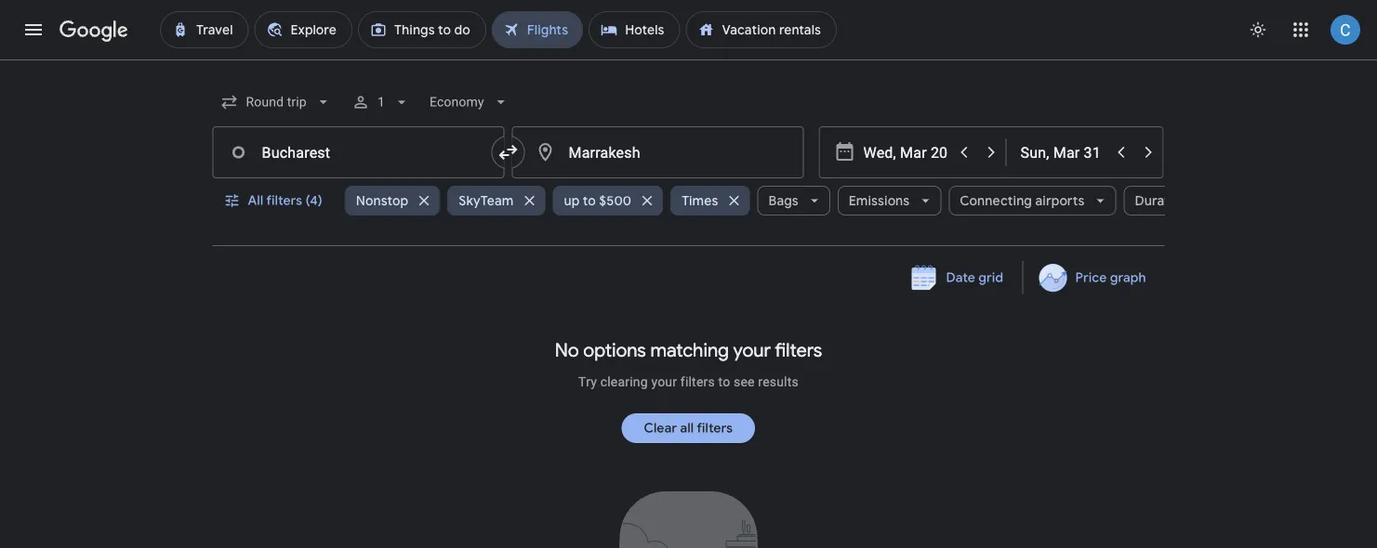 Task type: vqa. For each thing, say whether or not it's contained in the screenshot.
up to $500 popup button
yes



Task type: describe. For each thing, give the bounding box(es) containing it.
(4)
[[306, 193, 323, 209]]

clear all filters
[[644, 420, 733, 437]]

1
[[377, 94, 385, 110]]

price
[[1075, 270, 1107, 286]]

$500
[[599, 193, 632, 209]]

bags button
[[758, 179, 830, 223]]

1 button
[[344, 80, 418, 125]]

bags
[[769, 193, 799, 209]]

connecting airports
[[960, 193, 1085, 209]]

nonstop button
[[345, 179, 440, 223]]

main menu image
[[22, 19, 45, 41]]

try clearing your filters to see results
[[579, 374, 799, 390]]

0 vertical spatial your
[[733, 339, 771, 362]]

times
[[682, 193, 718, 209]]

up to $500
[[564, 193, 632, 209]]

clearing
[[600, 374, 648, 390]]

date grid
[[946, 270, 1004, 286]]

all filters (4) button
[[213, 179, 337, 223]]

to inside up to $500 popup button
[[583, 193, 596, 209]]

no options matching your filters main content
[[213, 261, 1165, 549]]

duration button
[[1124, 179, 1220, 223]]

no options matching your filters
[[555, 339, 822, 362]]

swap origin and destination. image
[[497, 141, 519, 164]]

skyteam
[[459, 193, 514, 209]]

nonstop
[[356, 193, 408, 209]]

clear
[[644, 420, 677, 437]]

all filters (4)
[[248, 193, 323, 209]]

options
[[583, 339, 646, 362]]

Return text field
[[1021, 127, 1106, 178]]



Task type: locate. For each thing, give the bounding box(es) containing it.
price graph
[[1075, 270, 1146, 286]]

all
[[248, 193, 263, 209]]

to right the up
[[583, 193, 596, 209]]

matching
[[650, 339, 729, 362]]

your up "see"
[[733, 339, 771, 362]]

no
[[555, 339, 579, 362]]

None field
[[213, 86, 340, 119], [422, 86, 518, 119], [213, 86, 340, 119], [422, 86, 518, 119]]

loading results progress bar
[[0, 60, 1377, 63]]

1 vertical spatial your
[[651, 374, 677, 390]]

change appearance image
[[1236, 7, 1281, 52]]

clear all filters button
[[622, 406, 755, 451]]

connecting
[[960, 193, 1032, 209]]

filters
[[266, 193, 302, 209], [775, 339, 822, 362], [681, 374, 715, 390], [697, 420, 733, 437]]

connecting airports button
[[949, 179, 1116, 223]]

None text field
[[213, 126, 505, 179], [512, 126, 804, 179], [213, 126, 505, 179], [512, 126, 804, 179]]

try
[[579, 374, 597, 390]]

grid
[[979, 270, 1004, 286]]

None search field
[[213, 80, 1220, 246]]

airports
[[1035, 193, 1085, 209]]

your
[[733, 339, 771, 362], [651, 374, 677, 390]]

times button
[[671, 179, 750, 223]]

duration
[[1135, 193, 1189, 209]]

date
[[946, 270, 976, 286]]

to
[[583, 193, 596, 209], [718, 374, 730, 390]]

up
[[564, 193, 580, 209]]

date grid button
[[898, 261, 1019, 295]]

1 horizontal spatial your
[[733, 339, 771, 362]]

filters inside 'button'
[[697, 420, 733, 437]]

graph
[[1110, 270, 1146, 286]]

Departure text field
[[863, 127, 949, 178]]

up to $500 button
[[553, 179, 663, 223]]

1 vertical spatial to
[[718, 374, 730, 390]]

all
[[681, 420, 694, 437]]

0 vertical spatial to
[[583, 193, 596, 209]]

price graph button
[[1027, 261, 1161, 295]]

emissions
[[849, 193, 910, 209]]

0 horizontal spatial your
[[651, 374, 677, 390]]

1 horizontal spatial to
[[718, 374, 730, 390]]

to left "see"
[[718, 374, 730, 390]]

your down no options matching your filters
[[651, 374, 677, 390]]

see
[[734, 374, 755, 390]]

skyteam button
[[448, 179, 545, 223]]

results
[[758, 374, 799, 390]]

to inside no options matching your filters main content
[[718, 374, 730, 390]]

0 horizontal spatial to
[[583, 193, 596, 209]]

emissions button
[[838, 179, 941, 223]]

filters inside button
[[266, 193, 302, 209]]

none search field containing all filters (4)
[[213, 80, 1220, 246]]



